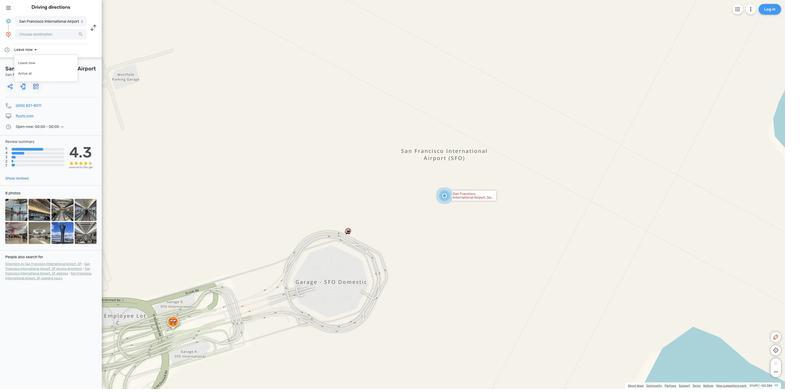 Task type: locate. For each thing, give the bounding box(es) containing it.
international inside button
[[44, 19, 66, 24]]

show reviews
[[5, 176, 29, 181]]

people also search for
[[5, 255, 43, 260]]

san francisco international airport, sf driving directions
[[5, 262, 90, 271]]

0 vertical spatial airport
[[67, 19, 79, 24]]

francisco inside san francisco international airport san francisco, ca 94128, usa
[[16, 65, 42, 72]]

international for san francisco international airport san francisco, ca 94128, usa
[[43, 65, 77, 72]]

francisco,
[[13, 73, 30, 77], [453, 199, 470, 203]]

leave right clock icon
[[14, 48, 24, 52]]

1 vertical spatial ca
[[471, 199, 475, 203]]

leave now up arrive at
[[18, 61, 35, 65]]

international inside the san francisco international airport, sf opening hours
[[5, 277, 24, 280]]

airport, for ca
[[475, 196, 486, 200]]

international
[[44, 19, 66, 24], [43, 65, 77, 72], [453, 196, 474, 200], [46, 262, 65, 266], [20, 267, 39, 271], [20, 272, 39, 276], [5, 277, 24, 280]]

0 vertical spatial -
[[46, 125, 48, 129]]

0 vertical spatial ca
[[31, 73, 36, 77]]

francisco inside the san francisco international airport, sf driving directions
[[5, 267, 20, 271]]

2
[[5, 159, 7, 164]]

directions up san francisco international airport button
[[48, 4, 70, 10]]

leave inside leave now option
[[18, 61, 28, 65]]

1 vertical spatial leave
[[18, 61, 28, 65]]

(650)
[[16, 103, 25, 108]]

now
[[25, 48, 33, 52], [28, 61, 35, 65]]

show
[[5, 176, 15, 181]]

usa
[[49, 73, 57, 77], [487, 199, 494, 203]]

leave
[[14, 48, 24, 52], [18, 61, 28, 65]]

san francisco international airport button
[[15, 16, 87, 26]]

8
[[5, 191, 8, 196]]

leave now right clock icon
[[14, 48, 33, 52]]

now inside leave now option
[[28, 61, 35, 65]]

opening
[[41, 277, 53, 280]]

francisco, inside san francisco international airport san francisco, ca 94128, usa
[[13, 73, 30, 77]]

00:00
[[35, 125, 45, 129], [49, 125, 59, 129]]

sf for address
[[52, 272, 56, 276]]

image 1 of san francisco international airport, sf image
[[5, 199, 27, 221]]

image 8 of san francisco international airport, sf image
[[75, 222, 97, 244]]

directions right driving
[[67, 267, 82, 271]]

1 horizontal spatial ca
[[471, 199, 475, 203]]

0 vertical spatial 94128,
[[37, 73, 48, 77]]

francisco
[[27, 19, 44, 24], [16, 65, 42, 72], [460, 192, 476, 196], [31, 262, 46, 266], [5, 267, 20, 271], [5, 272, 20, 276], [77, 272, 92, 276]]

review
[[5, 140, 18, 144]]

san francisco international airport, san francisco, ca 94128, usa
[[453, 192, 494, 203]]

san inside button
[[19, 19, 26, 24]]

0 horizontal spatial 00:00
[[35, 125, 45, 129]]

international inside san francisco international airport san francisco, ca 94128, usa
[[43, 65, 77, 72]]

at
[[29, 72, 32, 76]]

arrive at
[[18, 72, 32, 76]]

0 vertical spatial leave
[[14, 48, 24, 52]]

also
[[18, 255, 25, 260]]

now:
[[26, 125, 34, 129]]

airport, inside the san francisco international airport, sf driving directions
[[40, 267, 51, 271]]

1 vertical spatial francisco,
[[453, 199, 470, 203]]

partners link
[[665, 384, 677, 388]]

0 horizontal spatial ca
[[31, 73, 36, 77]]

37.619 | -122.384
[[750, 384, 773, 388]]

hours
[[54, 277, 62, 280]]

francisco inside the san francisco international airport, sf address
[[5, 272, 20, 276]]

0 vertical spatial francisco,
[[13, 73, 30, 77]]

sf inside the san francisco international airport, sf driving directions
[[52, 267, 56, 271]]

san for san francisco international airport, sf opening hours
[[71, 272, 76, 276]]

5 4 3 2 1
[[5, 147, 8, 168]]

1 horizontal spatial 00:00
[[49, 125, 59, 129]]

arrive at option
[[14, 68, 78, 79]]

international for san francisco international airport, sf driving directions
[[20, 267, 39, 271]]

image 5 of san francisco international airport, sf image
[[5, 222, 27, 244]]

now up leave now option
[[25, 48, 33, 52]]

image 3 of san francisco international airport, sf image
[[51, 199, 74, 221]]

francisco for san francisco international airport, sf driving directions
[[5, 267, 20, 271]]

driving
[[32, 4, 47, 10]]

0 horizontal spatial francisco,
[[13, 73, 30, 77]]

94128, inside san francisco international airport, san francisco, ca 94128, usa
[[476, 199, 486, 203]]

1 horizontal spatial francisco,
[[453, 199, 470, 203]]

airport,
[[475, 196, 486, 200], [66, 262, 77, 266], [40, 267, 51, 271], [40, 272, 51, 276], [25, 277, 36, 280]]

driving directions
[[32, 4, 70, 10]]

1 vertical spatial usa
[[487, 199, 494, 203]]

photos
[[9, 191, 21, 196]]

usa inside san francisco international airport san francisco, ca 94128, usa
[[49, 73, 57, 77]]

(650) 821-8211
[[16, 103, 41, 108]]

- right | in the bottom of the page
[[761, 384, 762, 388]]

san francisco international airport san francisco, ca 94128, usa
[[5, 65, 96, 77]]

notices
[[704, 384, 714, 388]]

1 vertical spatial 94128,
[[476, 199, 486, 203]]

airport for san francisco international airport san francisco, ca 94128, usa
[[78, 65, 96, 72]]

0 vertical spatial usa
[[49, 73, 57, 77]]

- left chevron down icon
[[46, 125, 48, 129]]

sf
[[78, 262, 82, 266], [52, 267, 56, 271], [52, 272, 56, 276], [37, 277, 40, 280]]

san inside the san francisco international airport, sf address
[[85, 267, 90, 271]]

san francisco international airport, sf address
[[5, 267, 90, 276]]

ca inside san francisco international airport san francisco, ca 94128, usa
[[31, 73, 36, 77]]

Choose destination text field
[[15, 29, 87, 40]]

1 vertical spatial airport
[[78, 65, 96, 72]]

ca
[[31, 73, 36, 77], [471, 199, 475, 203]]

image 2 of san francisco international airport, sf image
[[28, 199, 50, 221]]

usa inside san francisco international airport, san francisco, ca 94128, usa
[[487, 199, 494, 203]]

airport inside san francisco international airport san francisco, ca 94128, usa
[[78, 65, 96, 72]]

image 6 of san francisco international airport, sf image
[[28, 222, 50, 244]]

call image
[[5, 103, 12, 109]]

support link
[[679, 384, 690, 388]]

leave now
[[14, 48, 33, 52], [18, 61, 35, 65]]

1 00:00 from the left
[[35, 125, 45, 129]]

flysfo.com link
[[16, 114, 34, 119]]

san inside the san francisco international airport, sf opening hours
[[71, 272, 76, 276]]

francisco, inside san francisco international airport, san francisco, ca 94128, usa
[[453, 199, 470, 203]]

0 horizontal spatial 94128,
[[37, 73, 48, 77]]

search
[[26, 255, 37, 260]]

directions inside the san francisco international airport, sf driving directions
[[67, 267, 82, 271]]

ca inside san francisco international airport, san francisco, ca 94128, usa
[[471, 199, 475, 203]]

san francisco international airport, sf opening hours link
[[5, 272, 92, 280]]

international inside the san francisco international airport, sf address
[[20, 272, 39, 276]]

directions
[[48, 4, 70, 10], [67, 267, 82, 271]]

usa for airport,
[[487, 199, 494, 203]]

leave up arrive
[[18, 61, 28, 65]]

terms link
[[693, 384, 701, 388]]

leave now inside option
[[18, 61, 35, 65]]

airport, inside san francisco international airport, san francisco, ca 94128, usa
[[475, 196, 486, 200]]

0 horizontal spatial usa
[[49, 73, 57, 77]]

san for san francisco international airport, sf driving directions
[[84, 262, 90, 266]]

sf inside the san francisco international airport, sf address
[[52, 272, 56, 276]]

-
[[46, 125, 48, 129], [761, 384, 762, 388]]

directions to san francisco international airport, sf
[[5, 262, 82, 266]]

1 vertical spatial -
[[761, 384, 762, 388]]

sf for opening
[[37, 277, 40, 280]]

94128, inside san francisco international airport san francisco, ca 94128, usa
[[37, 73, 48, 77]]

francisco for san francisco international airport, sf address
[[5, 272, 20, 276]]

work
[[741, 384, 747, 388]]

international inside san francisco international airport, san francisco, ca 94128, usa
[[453, 196, 474, 200]]

francisco for san francisco international airport
[[27, 19, 44, 24]]

now up at
[[28, 61, 35, 65]]

san for san francisco international airport san francisco, ca 94128, usa
[[5, 65, 15, 72]]

address
[[56, 272, 68, 276]]

san
[[19, 19, 26, 24], [5, 65, 15, 72], [5, 73, 12, 77], [453, 192, 459, 196], [487, 196, 493, 200], [25, 262, 30, 266], [84, 262, 90, 266], [85, 267, 90, 271], [71, 272, 76, 276]]

0 horizontal spatial -
[[46, 125, 48, 129]]

airport, for hours
[[25, 277, 36, 280]]

1 horizontal spatial 94128,
[[476, 199, 486, 203]]

94128,
[[37, 73, 48, 77], [476, 199, 486, 203]]

computer image
[[5, 113, 12, 120]]

airport inside button
[[67, 19, 79, 24]]

1 vertical spatial directions
[[67, 267, 82, 271]]

1 vertical spatial leave now
[[18, 61, 35, 65]]

francisco for san francisco international airport, san francisco, ca 94128, usa
[[460, 192, 476, 196]]

review summary
[[5, 140, 35, 144]]

san francisco international airport
[[19, 19, 79, 24]]

1 horizontal spatial -
[[761, 384, 762, 388]]

san inside the san francisco international airport, sf driving directions
[[84, 262, 90, 266]]

francisco inside the san francisco international airport, sf opening hours
[[77, 272, 92, 276]]

francisco, for airport,
[[453, 199, 470, 203]]

sf inside the san francisco international airport, sf opening hours
[[37, 277, 40, 280]]

pencil image
[[773, 334, 780, 341]]

international inside the san francisco international airport, sf driving directions
[[20, 267, 39, 271]]

francisco inside san francisco international airport, san francisco, ca 94128, usa
[[460, 192, 476, 196]]

francisco inside button
[[27, 19, 44, 24]]

1 vertical spatial now
[[28, 61, 35, 65]]

location image
[[5, 31, 12, 37]]

1 horizontal spatial usa
[[487, 199, 494, 203]]

ca for airport
[[31, 73, 36, 77]]

airport
[[67, 19, 79, 24], [78, 65, 96, 72]]

airport, inside the san francisco international airport, sf opening hours
[[25, 277, 36, 280]]



Task type: describe. For each thing, give the bounding box(es) containing it.
122.384
[[762, 384, 773, 388]]

4
[[5, 151, 8, 155]]

0 vertical spatial directions
[[48, 4, 70, 10]]

francisco for san francisco international airport, sf opening hours
[[77, 272, 92, 276]]

arrive
[[18, 72, 28, 76]]

san for san francisco international airport
[[19, 19, 26, 24]]

airport for san francisco international airport
[[67, 19, 79, 24]]

for
[[38, 255, 43, 260]]

usa for airport
[[49, 73, 57, 77]]

how
[[717, 384, 723, 388]]

open
[[16, 125, 25, 129]]

|
[[759, 384, 760, 388]]

notices link
[[704, 384, 714, 388]]

4.3
[[69, 144, 92, 161]]

people
[[5, 255, 17, 260]]

94128, for airport
[[37, 73, 48, 77]]

directions
[[5, 262, 20, 266]]

chevron down image
[[59, 125, 65, 129]]

directions to san francisco international airport, sf link
[[5, 262, 82, 266]]

image 7 of san francisco international airport, sf image
[[51, 222, 74, 244]]

94128, for airport,
[[476, 199, 486, 203]]

international for san francisco international airport, sf address
[[20, 272, 39, 276]]

2 00:00 from the left
[[49, 125, 59, 129]]

to
[[21, 262, 24, 266]]

8211
[[34, 103, 41, 108]]

international for san francisco international airport
[[44, 19, 66, 24]]

support
[[679, 384, 690, 388]]

image 4 of san francisco international airport, sf image
[[75, 199, 97, 221]]

0 vertical spatial now
[[25, 48, 33, 52]]

san for san francisco international airport, san francisco, ca 94128, usa
[[453, 192, 459, 196]]

how suggestions work link
[[717, 384, 747, 388]]

zoom in image
[[773, 361, 780, 367]]

leave now option
[[14, 58, 78, 68]]

international for san francisco international airport, san francisco, ca 94128, usa
[[453, 196, 474, 200]]

link image
[[775, 384, 779, 388]]

5
[[5, 147, 7, 151]]

airport, for directions
[[40, 267, 51, 271]]

international for san francisco international airport, sf opening hours
[[5, 277, 24, 280]]

about waze community partners support terms notices how suggestions work
[[628, 384, 747, 388]]

3
[[5, 155, 8, 160]]

8 photos
[[5, 191, 21, 196]]

francisco for san francisco international airport san francisco, ca 94128, usa
[[16, 65, 42, 72]]

terms
[[693, 384, 701, 388]]

about
[[628, 384, 637, 388]]

summary
[[18, 140, 35, 144]]

0 vertical spatial leave now
[[14, 48, 33, 52]]

community link
[[647, 384, 663, 388]]

airport, inside the san francisco international airport, sf address
[[40, 272, 51, 276]]

821-
[[26, 103, 34, 108]]

37.619
[[750, 384, 759, 388]]

community
[[647, 384, 663, 388]]

ca for airport,
[[471, 199, 475, 203]]

(650) 821-8211 link
[[16, 103, 41, 108]]

driving
[[56, 267, 67, 271]]

san francisco international airport, sf opening hours
[[5, 272, 92, 280]]

sf for driving
[[52, 267, 56, 271]]

san francisco international airport, sf driving directions link
[[5, 262, 90, 271]]

francisco, for airport
[[13, 73, 30, 77]]

1
[[5, 164, 7, 168]]

clock image
[[4, 47, 10, 53]]

open now: 00:00 - 00:00
[[16, 125, 59, 129]]

suggestions
[[723, 384, 740, 388]]

san for san francisco international airport, sf address
[[85, 267, 90, 271]]

flysfo.com
[[16, 114, 34, 119]]

zoom out image
[[773, 369, 780, 375]]

open now: 00:00 - 00:00 button
[[16, 125, 65, 129]]

waze
[[637, 384, 644, 388]]

san francisco international airport, sf address link
[[5, 267, 90, 276]]

about waze link
[[628, 384, 644, 388]]

partners
[[665, 384, 677, 388]]

reviews
[[16, 176, 29, 181]]

current location image
[[5, 18, 12, 24]]

clock image
[[5, 124, 12, 130]]



Task type: vqa. For each thing, say whether or not it's contained in the screenshot.
the left list box
no



